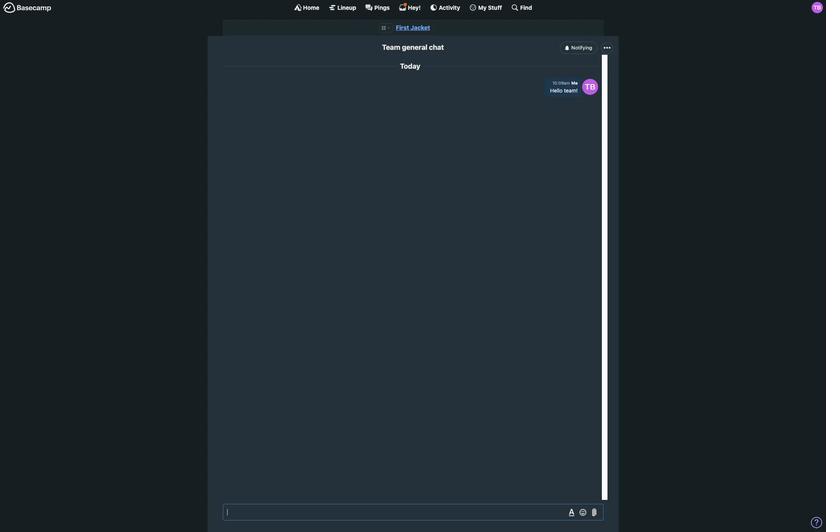 Task type: locate. For each thing, give the bounding box(es) containing it.
main element
[[0, 0, 826, 15]]

home
[[303, 4, 319, 11]]

chat
[[429, 43, 444, 51]]

my stuff button
[[469, 4, 502, 11]]

hey! button
[[399, 3, 421, 11]]

activity link
[[430, 4, 460, 11]]

pings
[[374, 4, 390, 11]]

switch accounts image
[[3, 2, 51, 14]]

team general chat
[[382, 43, 444, 51]]

lineup link
[[329, 4, 356, 11]]

stuff
[[488, 4, 502, 11]]

general
[[402, 43, 428, 51]]

first jacket link
[[396, 24, 430, 31]]

tyler black image
[[582, 79, 598, 95]]

None text field
[[223, 505, 604, 522]]



Task type: describe. For each thing, give the bounding box(es) containing it.
10:09am
[[553, 81, 570, 86]]

today
[[400, 62, 420, 70]]

first jacket
[[396, 24, 430, 31]]

jacket
[[411, 24, 430, 31]]

my stuff
[[478, 4, 502, 11]]

10:09am element
[[553, 81, 570, 86]]

team
[[382, 43, 401, 51]]

notifying link
[[560, 42, 598, 54]]

team!
[[564, 87, 578, 94]]

activity
[[439, 4, 460, 11]]

hello
[[550, 87, 563, 94]]

first
[[396, 24, 409, 31]]

lineup
[[338, 4, 356, 11]]

tyler black image
[[812, 2, 823, 13]]

hey!
[[408, 4, 421, 11]]

find button
[[511, 4, 532, 11]]

find
[[520, 4, 532, 11]]

my
[[478, 4, 487, 11]]

10:09am link
[[553, 81, 570, 86]]

home link
[[294, 4, 319, 11]]

pings button
[[365, 4, 390, 11]]

10:09am hello team!
[[550, 81, 578, 94]]

notifying
[[572, 45, 592, 51]]



Task type: vqa. For each thing, say whether or not it's contained in the screenshot.
help.
no



